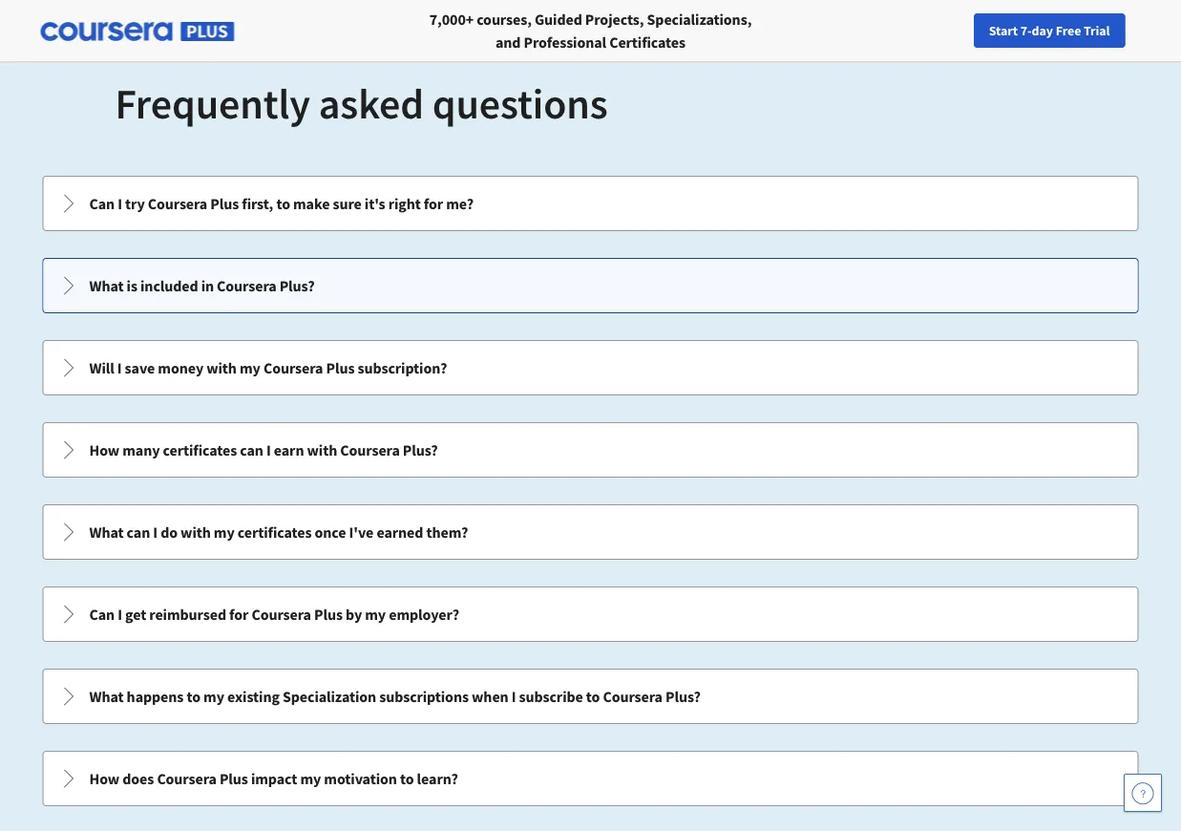 Task type: vqa. For each thing, say whether or not it's contained in the screenshot.
in
yes



Task type: describe. For each thing, give the bounding box(es) containing it.
coursera inside what is included in coursera plus? dropdown button
[[217, 276, 277, 295]]

get
[[125, 605, 146, 624]]

questions
[[432, 76, 608, 129]]

coursera inside can i try coursera plus first, to make sure it's right for me? dropdown button
[[148, 194, 208, 213]]

1 vertical spatial with
[[307, 440, 337, 460]]

frequently asked questions
[[115, 76, 608, 129]]

my for coursera
[[240, 358, 261, 377]]

happens
[[127, 687, 184, 706]]

how does coursera plus impact my motivation to learn? button
[[43, 752, 1138, 805]]

reimbursed
[[149, 605, 226, 624]]

coursera image
[[15, 16, 137, 46]]

plus? inside how many certificates can i earn with coursera plus? dropdown button
[[403, 440, 438, 460]]

many
[[123, 440, 160, 460]]

included
[[140, 276, 198, 295]]

when
[[472, 687, 509, 706]]

how for how many certificates can i earn with coursera plus?
[[89, 440, 120, 460]]

what for what is included in coursera plus?
[[89, 276, 124, 295]]

subscription?
[[358, 358, 447, 377]]

sure
[[333, 194, 362, 213]]

what for what can i do with my certificates once i've earned them?
[[89, 523, 124, 542]]

7-
[[1021, 22, 1032, 39]]

what happens to my existing specialization subscriptions when i subscribe to coursera plus? button
[[43, 670, 1138, 723]]

plus? inside what happens to my existing specialization subscriptions when i subscribe to coursera plus? dropdown button
[[666, 687, 701, 706]]

what can i do with my certificates once i've earned them?
[[89, 523, 468, 542]]

start
[[990, 22, 1018, 39]]

coursera inside can i get reimbursed for coursera plus by my employer? dropdown button
[[252, 605, 311, 624]]

how for how does coursera plus impact my motivation to learn?
[[89, 769, 120, 788]]

specializations,
[[647, 10, 752, 29]]

will i save money with my coursera plus subscription? button
[[43, 341, 1138, 395]]

0 vertical spatial certificates
[[163, 440, 237, 460]]

courses,
[[477, 10, 532, 29]]

asked
[[319, 76, 424, 129]]

1 horizontal spatial for
[[424, 194, 443, 213]]

what can i do with my certificates once i've earned them? button
[[43, 505, 1138, 559]]

subscribe
[[519, 687, 583, 706]]

i inside 'what can i do with my certificates once i've earned them?' dropdown button
[[153, 523, 158, 542]]

guided
[[535, 10, 583, 29]]

coursera plus image
[[41, 22, 235, 41]]

plus? inside what is included in coursera plus? dropdown button
[[280, 276, 315, 295]]

impact
[[251, 769, 297, 788]]

will i save money with my coursera plus subscription?
[[89, 358, 447, 377]]

my right by
[[365, 605, 386, 624]]

i've
[[349, 523, 374, 542]]

plus left first, on the top of page
[[210, 194, 239, 213]]

motivation
[[324, 769, 397, 788]]

frequently
[[115, 76, 311, 129]]

to right subscribe
[[586, 687, 600, 706]]

earn
[[274, 440, 304, 460]]

start 7-day free trial button
[[974, 13, 1126, 48]]

save
[[125, 358, 155, 377]]

first,
[[242, 194, 274, 213]]

what happens to my existing specialization subscriptions when i subscribe to coursera plus?
[[89, 687, 701, 706]]

with for coursera
[[207, 358, 237, 377]]

can for can i try coursera plus first, to make sure it's right for me?
[[89, 194, 115, 213]]

make
[[293, 194, 330, 213]]

plus left by
[[314, 605, 343, 624]]

my for motivation
[[300, 769, 321, 788]]

free
[[1056, 22, 1082, 39]]

i inside can i get reimbursed for coursera plus by my employer? dropdown button
[[118, 605, 122, 624]]

employer?
[[389, 605, 460, 624]]

0 horizontal spatial can
[[127, 523, 150, 542]]

can i get reimbursed for coursera plus by my employer?
[[89, 605, 460, 624]]

how does coursera plus impact my motivation to learn?
[[89, 769, 458, 788]]



Task type: locate. For each thing, give the bounding box(es) containing it.
how left many
[[89, 440, 120, 460]]

once
[[315, 523, 346, 542]]

i left get
[[118, 605, 122, 624]]

0 vertical spatial for
[[424, 194, 443, 213]]

my for certificates
[[214, 523, 235, 542]]

trial
[[1084, 22, 1111, 39]]

how many certificates can i earn with coursera plus? button
[[43, 423, 1138, 477]]

money
[[158, 358, 204, 377]]

7,000+ courses, guided projects, specializations, and professional certificates
[[430, 10, 752, 52]]

1 horizontal spatial can
[[240, 440, 264, 460]]

for right reimbursed
[[229, 605, 249, 624]]

plus
[[210, 194, 239, 213], [326, 358, 355, 377], [314, 605, 343, 624], [220, 769, 248, 788]]

i inside how many certificates can i earn with coursera plus? dropdown button
[[266, 440, 271, 460]]

2 horizontal spatial plus?
[[666, 687, 701, 706]]

to left learn?
[[400, 769, 414, 788]]

plus?
[[280, 276, 315, 295], [403, 440, 438, 460], [666, 687, 701, 706]]

i inside what happens to my existing specialization subscriptions when i subscribe to coursera plus? dropdown button
[[512, 687, 516, 706]]

0 vertical spatial with
[[207, 358, 237, 377]]

earned
[[377, 523, 424, 542]]

0 vertical spatial plus?
[[280, 276, 315, 295]]

will
[[89, 358, 114, 377]]

1 vertical spatial plus?
[[403, 440, 438, 460]]

my right impact
[[300, 769, 321, 788]]

learn?
[[417, 769, 458, 788]]

start 7-day free trial
[[990, 22, 1111, 39]]

can left try
[[89, 194, 115, 213]]

0 vertical spatial can
[[89, 194, 115, 213]]

how inside how does coursera plus impact my motivation to learn? dropdown button
[[89, 769, 120, 788]]

for
[[424, 194, 443, 213], [229, 605, 249, 624]]

coursera right 'in' at the top left of page
[[217, 276, 277, 295]]

by
[[346, 605, 362, 624]]

0 horizontal spatial for
[[229, 605, 249, 624]]

i inside can i try coursera plus first, to make sure it's right for me? dropdown button
[[118, 194, 122, 213]]

day
[[1032, 22, 1054, 39]]

plus left subscription?
[[326, 358, 355, 377]]

with right money
[[207, 358, 237, 377]]

specialization
[[283, 687, 377, 706]]

my right do at bottom left
[[214, 523, 235, 542]]

0 vertical spatial what
[[89, 276, 124, 295]]

i left earn
[[266, 440, 271, 460]]

how left does
[[89, 769, 120, 788]]

i right will on the top of the page
[[117, 358, 122, 377]]

coursera right earn
[[340, 440, 400, 460]]

to right happens
[[187, 687, 201, 706]]

in
[[201, 276, 214, 295]]

with right do at bottom left
[[181, 523, 211, 542]]

coursera left by
[[252, 605, 311, 624]]

1 vertical spatial how
[[89, 769, 120, 788]]

is
[[127, 276, 138, 295]]

what
[[89, 276, 124, 295], [89, 523, 124, 542], [89, 687, 124, 706]]

and
[[496, 32, 521, 52]]

to
[[276, 194, 290, 213], [187, 687, 201, 706], [586, 687, 600, 706], [400, 769, 414, 788]]

can
[[89, 194, 115, 213], [89, 605, 115, 624]]

what is included in coursera plus? button
[[43, 259, 1138, 312]]

what left is
[[89, 276, 124, 295]]

i left do at bottom left
[[153, 523, 158, 542]]

i right when
[[512, 687, 516, 706]]

1 vertical spatial can
[[127, 523, 150, 542]]

1 vertical spatial certificates
[[238, 523, 312, 542]]

1 horizontal spatial plus?
[[403, 440, 438, 460]]

can for can i get reimbursed for coursera plus by my employer?
[[89, 605, 115, 624]]

it's
[[365, 194, 386, 213]]

how many certificates can i earn with coursera plus?
[[89, 440, 438, 460]]

certificates left once on the bottom of the page
[[238, 523, 312, 542]]

with for certificates
[[181, 523, 211, 542]]

can i try coursera plus first, to make sure it's right for me? button
[[43, 177, 1138, 230]]

1 vertical spatial what
[[89, 523, 124, 542]]

try
[[125, 194, 145, 213]]

can i get reimbursed for coursera plus by my employer? button
[[43, 588, 1138, 641]]

can
[[240, 440, 264, 460], [127, 523, 150, 542]]

7,000+
[[430, 10, 474, 29]]

them?
[[426, 523, 468, 542]]

what for what happens to my existing specialization subscriptions when i subscribe to coursera plus?
[[89, 687, 124, 706]]

2 vertical spatial what
[[89, 687, 124, 706]]

0 vertical spatial can
[[240, 440, 264, 460]]

with right earn
[[307, 440, 337, 460]]

what left happens
[[89, 687, 124, 706]]

2 vertical spatial plus?
[[666, 687, 701, 706]]

coursera
[[148, 194, 208, 213], [217, 276, 277, 295], [264, 358, 323, 377], [340, 440, 400, 460], [252, 605, 311, 624], [603, 687, 663, 706], [157, 769, 217, 788]]

help center image
[[1132, 782, 1155, 804]]

3 what from the top
[[89, 687, 124, 706]]

certificates
[[610, 32, 686, 52]]

plus left impact
[[220, 769, 248, 788]]

1 can from the top
[[89, 194, 115, 213]]

can left do at bottom left
[[127, 523, 150, 542]]

coursera inside what happens to my existing specialization subscriptions when i subscribe to coursera plus? dropdown button
[[603, 687, 663, 706]]

with
[[207, 358, 237, 377], [307, 440, 337, 460], [181, 523, 211, 542]]

0 horizontal spatial plus?
[[280, 276, 315, 295]]

i inside will i save money with my coursera plus subscription? dropdown button
[[117, 358, 122, 377]]

list
[[41, 174, 1141, 808]]

my
[[240, 358, 261, 377], [214, 523, 235, 542], [365, 605, 386, 624], [204, 687, 224, 706], [300, 769, 321, 788]]

existing
[[227, 687, 280, 706]]

can i try coursera plus first, to make sure it's right for me?
[[89, 194, 474, 213]]

my right money
[[240, 358, 261, 377]]

certificates right many
[[163, 440, 237, 460]]

2 what from the top
[[89, 523, 124, 542]]

2 how from the top
[[89, 769, 120, 788]]

list containing can i try coursera plus first, to make sure it's right for me?
[[41, 174, 1141, 808]]

coursera right does
[[157, 769, 217, 788]]

how
[[89, 440, 120, 460], [89, 769, 120, 788]]

coursera inside how does coursera plus impact my motivation to learn? dropdown button
[[157, 769, 217, 788]]

can left get
[[89, 605, 115, 624]]

show notifications image
[[975, 24, 998, 47]]

right
[[388, 194, 421, 213]]

projects,
[[585, 10, 644, 29]]

1 what from the top
[[89, 276, 124, 295]]

1 vertical spatial for
[[229, 605, 249, 624]]

to right first, on the top of page
[[276, 194, 290, 213]]

coursera right subscribe
[[603, 687, 663, 706]]

certificates
[[163, 440, 237, 460], [238, 523, 312, 542]]

my left the existing
[[204, 687, 224, 706]]

coursera up earn
[[264, 358, 323, 377]]

subscriptions
[[379, 687, 469, 706]]

how inside how many certificates can i earn with coursera plus? dropdown button
[[89, 440, 120, 460]]

i left try
[[118, 194, 122, 213]]

does
[[123, 769, 154, 788]]

i
[[118, 194, 122, 213], [117, 358, 122, 377], [266, 440, 271, 460], [153, 523, 158, 542], [118, 605, 122, 624], [512, 687, 516, 706]]

what is included in coursera plus?
[[89, 276, 315, 295]]

for left me?
[[424, 194, 443, 213]]

1 vertical spatial can
[[89, 605, 115, 624]]

coursera right try
[[148, 194, 208, 213]]

1 how from the top
[[89, 440, 120, 460]]

2 can from the top
[[89, 605, 115, 624]]

coursera inside will i save money with my coursera plus subscription? dropdown button
[[264, 358, 323, 377]]

2 vertical spatial with
[[181, 523, 211, 542]]

coursera inside how many certificates can i earn with coursera plus? dropdown button
[[340, 440, 400, 460]]

do
[[161, 523, 178, 542]]

0 vertical spatial how
[[89, 440, 120, 460]]

can left earn
[[240, 440, 264, 460]]

professional
[[524, 32, 607, 52]]

me?
[[446, 194, 474, 213]]

what left do at bottom left
[[89, 523, 124, 542]]



